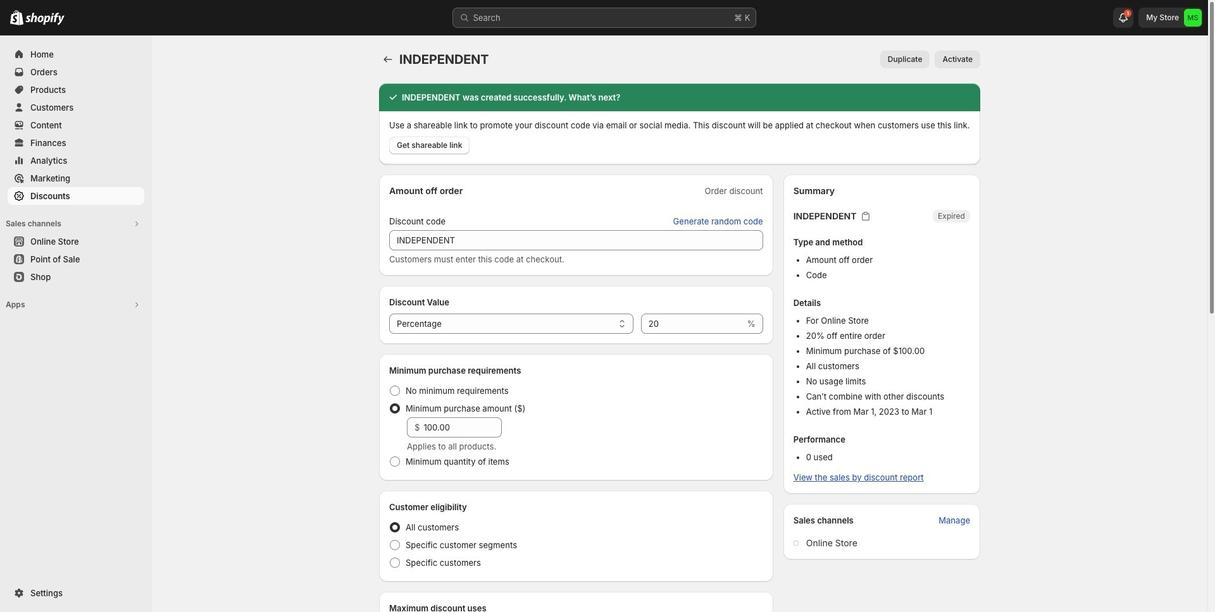 Task type: vqa. For each thing, say whether or not it's contained in the screenshot.
My Store IMAGE
yes



Task type: describe. For each thing, give the bounding box(es) containing it.
0.00 text field
[[424, 418, 502, 438]]



Task type: locate. For each thing, give the bounding box(es) containing it.
my store image
[[1185, 9, 1202, 27]]

None text field
[[389, 230, 763, 251], [641, 314, 745, 334], [389, 230, 763, 251], [641, 314, 745, 334]]

shopify image
[[10, 10, 23, 25]]

shopify image
[[25, 13, 65, 25]]



